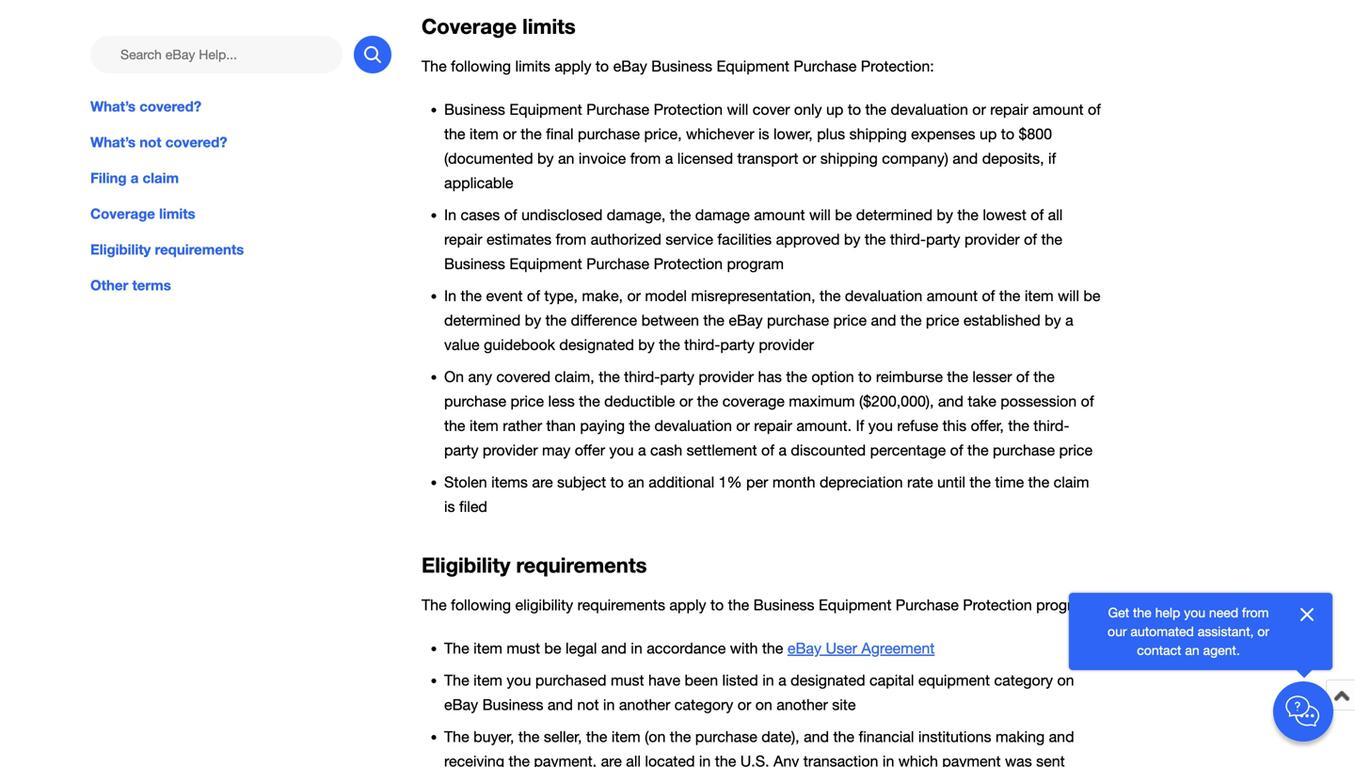 Task type: describe. For each thing, give the bounding box(es) containing it.
be inside in cases of undisclosed damage, the damage amount will be determined by the lowest of all repair estimates from authorized service facilities approved by the third-party provider of the business equipment purchase protection program
[[835, 206, 852, 224]]

0 horizontal spatial coverage limits
[[90, 205, 195, 222]]

reimburse
[[876, 368, 943, 386]]

transaction
[[804, 753, 879, 767]]

are inside 'stolen items are subject to an additional 1% per month depreciation rate until the time the claim is filed'
[[532, 474, 553, 491]]

by left lowest
[[937, 206, 953, 224]]

on any covered claim, the third-party provider has the option to reimburse the lesser of the purchase price less the deductible or the coverage maximum ($200,000), and take possession of the item rather than paying the devaluation or repair amount. if you refuse this offer, the third- party provider may offer you a cash settlement of a discounted percentage of the purchase price
[[444, 368, 1094, 459]]

the down offer,
[[968, 442, 989, 459]]

purchase up agreement at the right of the page
[[896, 596, 959, 614]]

by right approved
[[844, 231, 861, 248]]

offer,
[[971, 417, 1004, 435]]

purchased
[[536, 672, 607, 689]]

the right (on at the left bottom of the page
[[670, 728, 691, 746]]

to inside on any covered claim, the third-party provider has the option to reimburse the lesser of the purchase price less the deductible or the coverage maximum ($200,000), and take possession of the item rather than paying the devaluation or repair amount. if you refuse this offer, the third- party provider may offer you a cash settlement of a discounted percentage of the purchase price
[[859, 368, 872, 386]]

purchase inside business equipment purchase protection will cover only up to the devaluation or repair amount of the item or the final purchase price, whichever is lower, plus shipping expenses up to $800 (documented by an invoice from a licensed transport or shipping company) and deposits, if applicable
[[578, 125, 640, 143]]

our
[[1108, 624, 1127, 639]]

a inside in the event of type, make, or model misrepresentation, the devaluation amount of the item will be determined by the difference between the ebay purchase price and the price established by a value guidebook designated by the third-party provider
[[1066, 312, 1074, 329]]

party up stolen
[[444, 442, 479, 459]]

u.s.
[[741, 753, 770, 767]]

agreement
[[862, 640, 935, 657]]

and inside on any covered claim, the third-party provider has the option to reimburse the lesser of the purchase price less the deductible or the coverage maximum ($200,000), and take possession of the item rather than paying the devaluation or repair amount. if you refuse this offer, the third- party provider may offer you a cash settlement of a discounted percentage of the purchase price
[[938, 393, 964, 410]]

repair inside business equipment purchase protection will cover only up to the devaluation or repair amount of the item or the final purchase price, whichever is lower, plus shipping expenses up to $800 (documented by an invoice from a licensed transport or shipping company) and deposits, if applicable
[[991, 101, 1029, 118]]

filed
[[459, 498, 488, 516]]

in right 'listed'
[[763, 672, 774, 689]]

the up reimburse
[[901, 312, 922, 329]]

an inside the get the help you need from our automated assistant, or contact an agent.
[[1186, 642, 1200, 658]]

the up take
[[947, 368, 969, 386]]

provider inside in the event of type, make, or model misrepresentation, the devaluation amount of the item will be determined by the difference between the ebay purchase price and the price established by a value guidebook designated by the third-party provider
[[759, 336, 814, 354]]

subject
[[557, 474, 606, 491]]

any
[[774, 753, 799, 767]]

devaluation inside on any covered claim, the third-party provider has the option to reimburse the lesser of the purchase price less the deductible or the coverage maximum ($200,000), and take possession of the item rather than paying the devaluation or repair amount. if you refuse this offer, the third- party provider may offer you a cash settlement of a discounted percentage of the purchase price
[[655, 417, 732, 435]]

making
[[996, 728, 1045, 746]]

site
[[832, 696, 856, 714]]

or down the coverage
[[736, 417, 750, 435]]

all inside the buyer, the seller, the item (on the purchase date), and the financial institutions making and receiving the payment, are all located in the u.s. any transaction in which payment was sen
[[626, 753, 641, 767]]

guidebook
[[484, 336, 555, 354]]

in cases of undisclosed damage, the damage amount will be determined by the lowest of all repair estimates from authorized service facilities approved by the third-party provider of the business equipment purchase protection program
[[444, 206, 1063, 273]]

damage
[[695, 206, 750, 224]]

the left lowest
[[958, 206, 979, 224]]

determined inside in the event of type, make, or model misrepresentation, the devaluation amount of the item will be determined by the difference between the ebay purchase price and the price established by a value guidebook designated by the third-party provider
[[444, 312, 521, 329]]

the right has
[[786, 368, 808, 386]]

purchase down any
[[444, 393, 507, 410]]

the up the established
[[1000, 287, 1021, 305]]

price left the established
[[926, 312, 960, 329]]

user
[[826, 640, 858, 657]]

institutions
[[919, 728, 992, 746]]

in right located
[[699, 753, 711, 767]]

the inside the get the help you need from our automated assistant, or contact an agent.
[[1133, 605, 1152, 620]]

by down between
[[638, 336, 655, 354]]

type,
[[544, 287, 578, 305]]

or right deductible
[[680, 393, 693, 410]]

0 vertical spatial covered?
[[140, 98, 202, 115]]

by right the established
[[1045, 312, 1061, 329]]

get
[[1108, 605, 1130, 620]]

purchase inside in the event of type, make, or model misrepresentation, the devaluation amount of the item will be determined by the difference between the ebay purchase price and the price established by a value guidebook designated by the third-party provider
[[767, 312, 829, 329]]

amount inside in the event of type, make, or model misrepresentation, the devaluation amount of the item will be determined by the difference between the ebay purchase price and the price established by a value guidebook designated by the third-party provider
[[927, 287, 978, 305]]

program
[[727, 255, 784, 273]]

company)
[[882, 150, 949, 167]]

only
[[794, 101, 822, 118]]

offer
[[575, 442, 605, 459]]

third- up deductible
[[624, 368, 660, 386]]

to right only
[[848, 101, 861, 118]]

was
[[1005, 753, 1032, 767]]

event
[[486, 287, 523, 305]]

to up invoice
[[596, 57, 609, 75]]

business up the 'price,'
[[652, 57, 713, 75]]

devaluation for expenses
[[891, 101, 969, 118]]

of inside business equipment purchase protection will cover only up to the devaluation or repair amount of the item or the final purchase price, whichever is lower, plus shipping expenses up to $800 (documented by an invoice from a licensed transport or shipping company) and deposits, if applicable
[[1088, 101, 1101, 118]]

a inside business equipment purchase protection will cover only up to the devaluation or repair amount of the item or the final purchase price, whichever is lower, plus shipping expenses up to $800 (documented by an invoice from a licensed transport or shipping company) and deposits, if applicable
[[665, 150, 673, 167]]

1 horizontal spatial on
[[1058, 672, 1075, 689]]

repair inside on any covered claim, the third-party provider has the option to reimburse the lesser of the purchase price less the deductible or the coverage maximum ($200,000), and take possession of the item rather than paying the devaluation or repair amount. if you refuse this offer, the third- party provider may offer you a cash settlement of a discounted percentage of the purchase price
[[754, 417, 793, 435]]

the up possession
[[1034, 368, 1055, 386]]

price down covered
[[511, 393, 544, 410]]

the right offer,
[[1008, 417, 1030, 435]]

in left 'accordance' on the bottom of page
[[631, 640, 643, 657]]

in down financial
[[883, 753, 895, 767]]

the for the item you purchased must have been listed in a designated capital equipment category on ebay business and not in another category or on another site
[[444, 672, 469, 689]]

or inside the item you purchased must have been listed in a designated capital equipment category on ebay business and not in another category or on another site
[[738, 696, 751, 714]]

item inside on any covered claim, the third-party provider has the option to reimburse the lesser of the purchase price less the deductible or the coverage maximum ($200,000), and take possession of the item rather than paying the devaluation or repair amount. if you refuse this offer, the third- party provider may offer you a cash settlement of a discounted percentage of the purchase price
[[470, 417, 499, 435]]

the for the buyer, the seller, the item (on the purchase date), and the financial institutions making and receiving the payment, are all located in the u.s. any transaction in which payment was sen
[[444, 728, 469, 746]]

party inside in cases of undisclosed damage, the damage amount will be determined by the lowest of all repair estimates from authorized service facilities approved by the third-party provider of the business equipment purchase protection program
[[926, 231, 961, 248]]

get the help you need from our automated assistant, or contact an agent. tooltip
[[1100, 603, 1278, 660]]

$800
[[1019, 125, 1053, 143]]

the left seller,
[[519, 728, 540, 746]]

business up the 'with'
[[754, 596, 815, 614]]

the down protection:
[[866, 101, 887, 118]]

or inside the get the help you need from our automated assistant, or contact an agent.
[[1258, 624, 1270, 639]]

may
[[542, 442, 571, 459]]

amount.
[[797, 417, 852, 435]]

authorized
[[591, 231, 662, 248]]

the left final
[[521, 125, 542, 143]]

make,
[[582, 287, 623, 305]]

need
[[1210, 605, 1239, 620]]

misrepresentation,
[[691, 287, 816, 305]]

eligibility
[[515, 596, 573, 614]]

coverage
[[723, 393, 785, 410]]

value
[[444, 336, 480, 354]]

purchase up time at the bottom right
[[993, 442, 1055, 459]]

by up guidebook
[[525, 312, 541, 329]]

located
[[645, 753, 695, 767]]

other terms link
[[90, 275, 392, 296]]

will inside in the event of type, make, or model misrepresentation, the devaluation amount of the item will be determined by the difference between the ebay purchase price and the price established by a value guidebook designated by the third-party provider
[[1058, 287, 1080, 305]]

Search eBay Help... text field
[[90, 36, 343, 73]]

the down type,
[[546, 312, 567, 329]]

the buyer, the seller, the item (on the purchase date), and the financial institutions making and receiving the payment, are all located in the u.s. any transaction in which payment was sen
[[444, 728, 1075, 767]]

from inside in cases of undisclosed damage, the damage amount will be determined by the lowest of all repair estimates from authorized service facilities approved by the third-party provider of the business equipment purchase protection program
[[556, 231, 587, 248]]

filing a claim
[[90, 170, 179, 186]]

program:
[[1037, 596, 1098, 614]]

help
[[1156, 605, 1181, 620]]

2 vertical spatial limits
[[159, 205, 195, 222]]

is inside 'stolen items are subject to an additional 1% per month depreciation rate until the time the claim is filed'
[[444, 498, 455, 516]]

filing a claim link
[[90, 168, 392, 188]]

filing
[[90, 170, 127, 186]]

by inside business equipment purchase protection will cover only up to the devaluation or repair amount of the item or the final purchase price, whichever is lower, plus shipping expenses up to $800 (documented by an invoice from a licensed transport or shipping company) and deposits, if applicable
[[538, 150, 554, 167]]

date),
[[762, 728, 800, 746]]

0 vertical spatial requirements
[[155, 241, 244, 258]]

amount inside in cases of undisclosed damage, the damage amount will be determined by the lowest of all repair estimates from authorized service facilities approved by the third-party provider of the business equipment purchase protection program
[[754, 206, 805, 224]]

have
[[649, 672, 681, 689]]

the right claim,
[[599, 368, 620, 386]]

equipment up cover
[[717, 57, 790, 75]]

facilities
[[718, 231, 772, 248]]

provider inside in cases of undisclosed damage, the damage amount will be determined by the lowest of all repair estimates from authorized service facilities approved by the third-party provider of the business equipment purchase protection program
[[965, 231, 1020, 248]]

amount inside business equipment purchase protection will cover only up to the devaluation or repair amount of the item or the final purchase price, whichever is lower, plus shipping expenses up to $800 (documented by an invoice from a licensed transport or shipping company) and deposits, if applicable
[[1033, 101, 1084, 118]]

whichever
[[686, 125, 755, 143]]

the down approved
[[820, 287, 841, 305]]

ebay user agreement link
[[788, 640, 935, 657]]

designated inside in the event of type, make, or model misrepresentation, the devaluation amount of the item will be determined by the difference between the ebay purchase price and the price established by a value guidebook designated by the third-party provider
[[560, 336, 634, 354]]

third- down possession
[[1034, 417, 1070, 435]]

1 horizontal spatial eligibility
[[422, 553, 511, 578]]

the right approved
[[865, 231, 886, 248]]

contact
[[1137, 642, 1182, 658]]

equipment inside business equipment purchase protection will cover only up to the devaluation or repair amount of the item or the final purchase price, whichever is lower, plus shipping expenses up to $800 (documented by an invoice from a licensed transport or shipping company) and deposits, if applicable
[[510, 101, 582, 118]]

and inside in the event of type, make, or model misrepresentation, the devaluation amount of the item will be determined by the difference between the ebay purchase price and the price established by a value guidebook designated by the third-party provider
[[871, 312, 897, 329]]

the up service at the top of page
[[670, 206, 691, 224]]

the for the following eligibility requirements apply to the business equipment purchase protection program:
[[422, 596, 447, 614]]

you down the "paying"
[[610, 442, 634, 459]]

the left u.s. on the right of the page
[[715, 753, 736, 767]]

1 horizontal spatial apply
[[670, 596, 707, 614]]

additional
[[649, 474, 715, 491]]

what's for what's covered?
[[90, 98, 136, 115]]

get the help you need from our automated assistant, or contact an agent.
[[1108, 605, 1270, 658]]

protection inside in cases of undisclosed damage, the damage amount will be determined by the lowest of all repair estimates from authorized service facilities approved by the third-party provider of the business equipment purchase protection program
[[654, 255, 723, 273]]

1 vertical spatial up
[[980, 125, 997, 143]]

paying
[[580, 417, 625, 435]]

and right making
[[1049, 728, 1075, 746]]

what's covered? link
[[90, 96, 392, 117]]

a right filing
[[131, 170, 139, 186]]

percentage
[[870, 442, 946, 459]]

other terms
[[90, 277, 171, 294]]

you inside the item you purchased must have been listed in a designated capital equipment category on ebay business and not in another category or on another site
[[507, 672, 531, 689]]

protection:
[[861, 57, 934, 75]]

and up transaction
[[804, 728, 829, 746]]

this
[[943, 417, 967, 435]]

payment,
[[534, 753, 597, 767]]

lower,
[[774, 125, 813, 143]]

buyer,
[[474, 728, 514, 746]]

the right seller,
[[586, 728, 608, 746]]

0 vertical spatial shipping
[[850, 125, 907, 143]]

1 vertical spatial shipping
[[821, 150, 878, 167]]

than
[[546, 417, 576, 435]]

the down buyer,
[[509, 753, 530, 767]]

transport
[[738, 150, 799, 167]]

or down lower,
[[803, 150, 817, 167]]

0 horizontal spatial claim
[[143, 170, 179, 186]]

($200,000),
[[859, 393, 934, 410]]

in down purchased
[[603, 696, 615, 714]]

until
[[938, 474, 966, 491]]

determined inside in cases of undisclosed damage, the damage amount will be determined by the lowest of all repair estimates from authorized service facilities approved by the third-party provider of the business equipment purchase protection program
[[856, 206, 933, 224]]

stolen items are subject to an additional 1% per month depreciation rate until the time the claim is filed
[[444, 474, 1090, 516]]

capital
[[870, 672, 914, 689]]

1 horizontal spatial coverage limits
[[422, 14, 576, 39]]

1 horizontal spatial eligibility requirements
[[422, 553, 647, 578]]

0 horizontal spatial apply
[[555, 57, 592, 75]]

1 vertical spatial on
[[756, 696, 773, 714]]

receiving
[[444, 753, 505, 767]]

final
[[546, 125, 574, 143]]

party up deductible
[[660, 368, 695, 386]]

price down possession
[[1060, 442, 1093, 459]]

protection inside business equipment purchase protection will cover only up to the devaluation or repair amount of the item or the final purchase price, whichever is lower, plus shipping expenses up to $800 (documented by an invoice from a licensed transport or shipping company) and deposits, if applicable
[[654, 101, 723, 118]]

you inside the get the help you need from our automated assistant, or contact an agent.
[[1184, 605, 1206, 620]]

has
[[758, 368, 782, 386]]

business inside the item you purchased must have been listed in a designated capital equipment category on ebay business and not in another category or on another site
[[483, 696, 544, 714]]

0 vertical spatial coverage
[[422, 14, 517, 39]]

covered
[[497, 368, 551, 386]]

1%
[[719, 474, 742, 491]]

repair inside in cases of undisclosed damage, the damage amount will be determined by the lowest of all repair estimates from authorized service facilities approved by the third-party provider of the business equipment purchase protection program
[[444, 231, 483, 248]]

0 horizontal spatial eligibility
[[90, 241, 151, 258]]

a left cash
[[638, 442, 646, 459]]

which
[[899, 753, 938, 767]]

service
[[666, 231, 714, 248]]

with
[[730, 640, 758, 657]]

the up the "paying"
[[579, 393, 600, 410]]

depreciation
[[820, 474, 903, 491]]

assistant,
[[1198, 624, 1254, 639]]



Task type: locate. For each thing, give the bounding box(es) containing it.
business
[[652, 57, 713, 75], [444, 101, 505, 118], [444, 255, 505, 273], [754, 596, 815, 614], [483, 696, 544, 714]]

or up expenses
[[973, 101, 986, 118]]

0 vertical spatial what's
[[90, 98, 136, 115]]

established
[[964, 312, 1041, 329]]

on
[[1058, 672, 1075, 689], [756, 696, 773, 714]]

month
[[773, 474, 816, 491]]

2 vertical spatial requirements
[[578, 596, 666, 614]]

not inside the item you purchased must have been listed in a designated capital equipment category on ebay business and not in another category or on another site
[[577, 696, 599, 714]]

following
[[451, 57, 511, 75], [451, 596, 511, 614]]

ebay up the 'price,'
[[613, 57, 647, 75]]

claim,
[[555, 368, 595, 386]]

in the event of type, make, or model misrepresentation, the devaluation amount of the item will be determined by the difference between the ebay purchase price and the price established by a value guidebook designated by the third-party provider
[[444, 287, 1101, 354]]

third- down between
[[685, 336, 721, 354]]

0 horizontal spatial be
[[545, 640, 562, 657]]

or right make, in the top of the page
[[627, 287, 641, 305]]

to right the option
[[859, 368, 872, 386]]

all left located
[[626, 753, 641, 767]]

2 vertical spatial protection
[[963, 596, 1032, 614]]

an inside business equipment purchase protection will cover only up to the devaluation or repair amount of the item or the final purchase price, whichever is lower, plus shipping expenses up to $800 (documented by an invoice from a licensed transport or shipping company) and deposits, if applicable
[[558, 150, 575, 167]]

business inside in cases of undisclosed damage, the damage amount will be determined by the lowest of all repair estimates from authorized service facilities approved by the third-party provider of the business equipment purchase protection program
[[444, 255, 505, 273]]

0 vertical spatial designated
[[560, 336, 634, 354]]

must inside the item you purchased must have been listed in a designated capital equipment category on ebay business and not in another category or on another site
[[611, 672, 644, 689]]

1 vertical spatial repair
[[444, 231, 483, 248]]

1 vertical spatial eligibility requirements
[[422, 553, 647, 578]]

0 vertical spatial on
[[1058, 672, 1075, 689]]

and right legal
[[601, 640, 627, 657]]

are inside the buyer, the seller, the item (on the purchase date), and the financial institutions making and receiving the payment, are all located in the u.s. any transaction in which payment was sen
[[601, 753, 622, 767]]

devaluation up cash
[[655, 417, 732, 435]]

amount up the $800
[[1033, 101, 1084, 118]]

0 vertical spatial is
[[759, 125, 770, 143]]

2 vertical spatial from
[[1243, 605, 1269, 620]]

lowest
[[983, 206, 1027, 224]]

devaluation up expenses
[[891, 101, 969, 118]]

from right need
[[1243, 605, 1269, 620]]

eligibility
[[90, 241, 151, 258], [422, 553, 511, 578]]

the right time at the bottom right
[[1029, 474, 1050, 491]]

0 vertical spatial will
[[727, 101, 749, 118]]

0 horizontal spatial on
[[756, 696, 773, 714]]

items
[[491, 474, 528, 491]]

damage,
[[607, 206, 666, 224]]

is inside business equipment purchase protection will cover only up to the devaluation or repair amount of the item or the final purchase price, whichever is lower, plus shipping expenses up to $800 (documented by an invoice from a licensed transport or shipping company) and deposits, if applicable
[[759, 125, 770, 143]]

not down purchased
[[577, 696, 599, 714]]

eligibility up other terms
[[90, 241, 151, 258]]

0 vertical spatial eligibility
[[90, 241, 151, 258]]

to right subject
[[611, 474, 624, 491]]

1 vertical spatial eligibility
[[422, 553, 511, 578]]

a right 'listed'
[[779, 672, 787, 689]]

a up month
[[779, 442, 787, 459]]

what's inside what's not covered? link
[[90, 134, 136, 151]]

difference
[[571, 312, 637, 329]]

0 vertical spatial from
[[630, 150, 661, 167]]

determined down company)
[[856, 206, 933, 224]]

2 in from the top
[[444, 287, 457, 305]]

category down the been
[[675, 696, 734, 714]]

2 another from the left
[[777, 696, 828, 714]]

a
[[665, 150, 673, 167], [131, 170, 139, 186], [1066, 312, 1074, 329], [638, 442, 646, 459], [779, 442, 787, 459], [779, 672, 787, 689]]

not down the what's covered?
[[140, 134, 162, 151]]

the item must be legal and in accordance with the ebay user agreement
[[444, 640, 935, 657]]

1 vertical spatial be
[[1084, 287, 1101, 305]]

1 vertical spatial coverage
[[90, 205, 155, 222]]

financial
[[859, 728, 914, 746]]

0 horizontal spatial will
[[727, 101, 749, 118]]

0 vertical spatial up
[[826, 101, 844, 118]]

you
[[869, 417, 893, 435], [610, 442, 634, 459], [1184, 605, 1206, 620], [507, 672, 531, 689]]

0 vertical spatial protection
[[654, 101, 723, 118]]

item inside the item you purchased must have been listed in a designated capital equipment category on ebay business and not in another category or on another site
[[474, 672, 503, 689]]

0 vertical spatial must
[[507, 640, 540, 657]]

1 horizontal spatial are
[[601, 753, 622, 767]]

must
[[507, 640, 540, 657], [611, 672, 644, 689]]

deductible
[[604, 393, 675, 410]]

1 vertical spatial designated
[[791, 672, 866, 689]]

on down 'listed'
[[756, 696, 773, 714]]

the right the 'with'
[[762, 640, 784, 657]]

in up value
[[444, 287, 457, 305]]

or up (documented
[[503, 125, 517, 143]]

claim inside 'stolen items are subject to an additional 1% per month depreciation rate until the time the claim is filed'
[[1054, 474, 1090, 491]]

seller,
[[544, 728, 582, 746]]

0 horizontal spatial another
[[619, 696, 671, 714]]

purchase
[[794, 57, 857, 75], [587, 101, 650, 118], [587, 255, 650, 273], [896, 596, 959, 614]]

legal
[[566, 640, 597, 657]]

1 horizontal spatial will
[[810, 206, 831, 224]]

1 horizontal spatial not
[[577, 696, 599, 714]]

designated inside the item you purchased must have been listed in a designated capital equipment category on ebay business and not in another category or on another site
[[791, 672, 866, 689]]

from inside business equipment purchase protection will cover only up to the devaluation or repair amount of the item or the final purchase price, whichever is lower, plus shipping expenses up to $800 (documented by an invoice from a licensed transport or shipping company) and deposits, if applicable
[[630, 150, 661, 167]]

deposits,
[[983, 150, 1044, 167]]

what's not covered?
[[90, 134, 227, 151]]

rate
[[907, 474, 933, 491]]

1 horizontal spatial repair
[[754, 417, 793, 435]]

all inside in cases of undisclosed damage, the damage amount will be determined by the lowest of all repair estimates from authorized service facilities approved by the third-party provider of the business equipment purchase protection program
[[1048, 206, 1063, 224]]

will inside business equipment purchase protection will cover only up to the devaluation or repair amount of the item or the final purchase price, whichever is lower, plus shipping expenses up to $800 (documented by an invoice from a licensed transport or shipping company) and deposits, if applicable
[[727, 101, 749, 118]]

the down between
[[659, 336, 680, 354]]

category up making
[[995, 672, 1053, 689]]

the
[[866, 101, 887, 118], [444, 125, 466, 143], [521, 125, 542, 143], [670, 206, 691, 224], [958, 206, 979, 224], [865, 231, 886, 248], [1042, 231, 1063, 248], [461, 287, 482, 305], [820, 287, 841, 305], [1000, 287, 1021, 305], [546, 312, 567, 329], [704, 312, 725, 329], [901, 312, 922, 329], [659, 336, 680, 354], [599, 368, 620, 386], [786, 368, 808, 386], [947, 368, 969, 386], [1034, 368, 1055, 386], [579, 393, 600, 410], [697, 393, 719, 410], [444, 417, 466, 435], [629, 417, 651, 435], [1008, 417, 1030, 435], [968, 442, 989, 459], [970, 474, 991, 491], [1029, 474, 1050, 491], [728, 596, 750, 614], [1133, 605, 1152, 620], [762, 640, 784, 657], [519, 728, 540, 746], [586, 728, 608, 746], [670, 728, 691, 746], [834, 728, 855, 746], [509, 753, 530, 767], [715, 753, 736, 767]]

purchase up only
[[794, 57, 857, 75]]

0 horizontal spatial eligibility requirements
[[90, 241, 244, 258]]

up up plus
[[826, 101, 844, 118]]

shipping up company)
[[850, 125, 907, 143]]

1 vertical spatial covered?
[[165, 134, 227, 151]]

0 horizontal spatial is
[[444, 498, 455, 516]]

claim down what's not covered?
[[143, 170, 179, 186]]

the left the coverage
[[697, 393, 719, 410]]

business inside business equipment purchase protection will cover only up to the devaluation or repair amount of the item or the final purchase price, whichever is lower, plus shipping expenses up to $800 (documented by an invoice from a licensed transport or shipping company) and deposits, if applicable
[[444, 101, 505, 118]]

1 vertical spatial coverage limits
[[90, 205, 195, 222]]

discounted
[[791, 442, 866, 459]]

a right the established
[[1066, 312, 1074, 329]]

to up the item must be legal and in accordance with the ebay user agreement
[[711, 596, 724, 614]]

0 horizontal spatial category
[[675, 696, 734, 714]]

2 what's from the top
[[90, 134, 136, 151]]

shipping down plus
[[821, 150, 878, 167]]

0 vertical spatial repair
[[991, 101, 1029, 118]]

provider up the coverage
[[699, 368, 754, 386]]

the down the on
[[444, 417, 466, 435]]

or inside in the event of type, make, or model misrepresentation, the devaluation amount of the item will be determined by the difference between the ebay purchase price and the price established by a value guidebook designated by the third-party provider
[[627, 287, 641, 305]]

the left event
[[461, 287, 482, 305]]

requirements
[[155, 241, 244, 258], [516, 553, 647, 578], [578, 596, 666, 614]]

what's up what's not covered?
[[90, 98, 136, 115]]

item inside business equipment purchase protection will cover only up to the devaluation or repair amount of the item or the final purchase price, whichever is lower, plus shipping expenses up to $800 (documented by an invoice from a licensed transport or shipping company) and deposits, if applicable
[[470, 125, 499, 143]]

devaluation inside in the event of type, make, or model misrepresentation, the devaluation amount of the item will be determined by the difference between the ebay purchase price and the price established by a value guidebook designated by the third-party provider
[[845, 287, 923, 305]]

on
[[444, 368, 464, 386]]

approved
[[776, 231, 840, 248]]

and inside business equipment purchase protection will cover only up to the devaluation or repair amount of the item or the final purchase price, whichever is lower, plus shipping expenses up to $800 (documented by an invoice from a licensed transport or shipping company) and deposits, if applicable
[[953, 150, 978, 167]]

purchase inside in cases of undisclosed damage, the damage amount will be determined by the lowest of all repair estimates from authorized service facilities approved by the third-party provider of the business equipment purchase protection program
[[587, 255, 650, 273]]

1 horizontal spatial claim
[[1054, 474, 1090, 491]]

other
[[90, 277, 128, 294]]

ebay left user
[[788, 640, 822, 657]]

lesser
[[973, 368, 1012, 386]]

0 vertical spatial determined
[[856, 206, 933, 224]]

business equipment purchase protection will cover only up to the devaluation or repair amount of the item or the final purchase price, whichever is lower, plus shipping expenses up to $800 (documented by an invoice from a licensed transport or shipping company) and deposits, if applicable
[[444, 101, 1101, 192]]

0 horizontal spatial determined
[[444, 312, 521, 329]]

the up the 'with'
[[728, 596, 750, 614]]

equipment up the ebay user agreement link
[[819, 596, 892, 614]]

plus
[[817, 125, 845, 143]]

1 in from the top
[[444, 206, 457, 224]]

0 vertical spatial apply
[[555, 57, 592, 75]]

party down company)
[[926, 231, 961, 248]]

settlement
[[687, 442, 757, 459]]

an left "additional"
[[628, 474, 645, 491]]

you right if
[[869, 417, 893, 435]]

in
[[631, 640, 643, 657], [763, 672, 774, 689], [603, 696, 615, 714], [699, 753, 711, 767], [883, 753, 895, 767]]

an left agent.
[[1186, 642, 1200, 658]]

amount up the established
[[927, 287, 978, 305]]

1 vertical spatial following
[[451, 596, 511, 614]]

the inside the item you purchased must have been listed in a designated capital equipment category on ebay business and not in another category or on another site
[[444, 672, 469, 689]]

will
[[727, 101, 749, 118], [810, 206, 831, 224], [1058, 287, 1080, 305]]

what's inside the "what's covered?" link
[[90, 98, 136, 115]]

0 vertical spatial limits
[[523, 14, 576, 39]]

eligibility requirements link
[[90, 239, 392, 260]]

2 horizontal spatial repair
[[991, 101, 1029, 118]]

must left have
[[611, 672, 644, 689]]

2 horizontal spatial amount
[[1033, 101, 1084, 118]]

third-
[[890, 231, 926, 248], [685, 336, 721, 354], [624, 368, 660, 386], [1034, 417, 1070, 435]]

are right items
[[532, 474, 553, 491]]

0 horizontal spatial are
[[532, 474, 553, 491]]

1 horizontal spatial all
[[1048, 206, 1063, 224]]

will inside in cases of undisclosed damage, the damage amount will be determined by the lowest of all repair estimates from authorized service facilities approved by the third-party provider of the business equipment purchase protection program
[[810, 206, 831, 224]]

designated
[[560, 336, 634, 354], [791, 672, 866, 689]]

0 vertical spatial be
[[835, 206, 852, 224]]

1 vertical spatial is
[[444, 498, 455, 516]]

a down the 'price,'
[[665, 150, 673, 167]]

the down deductible
[[629, 417, 651, 435]]

requirements up legal
[[578, 596, 666, 614]]

cases
[[461, 206, 500, 224]]

in inside in cases of undisclosed damage, the damage amount will be determined by the lowest of all repair estimates from authorized service facilities approved by the third-party provider of the business equipment purchase protection program
[[444, 206, 457, 224]]

1 vertical spatial devaluation
[[845, 287, 923, 305]]

2 vertical spatial amount
[[927, 287, 978, 305]]

the right between
[[704, 312, 725, 329]]

0 vertical spatial an
[[558, 150, 575, 167]]

cash
[[651, 442, 683, 459]]

1 horizontal spatial must
[[611, 672, 644, 689]]

the down if
[[1042, 231, 1063, 248]]

1 vertical spatial amount
[[754, 206, 805, 224]]

1 vertical spatial requirements
[[516, 553, 647, 578]]

purchase down misrepresentation,
[[767, 312, 829, 329]]

0 horizontal spatial not
[[140, 134, 162, 151]]

cover
[[753, 101, 790, 118]]

provider down lowest
[[965, 231, 1020, 248]]

2 vertical spatial devaluation
[[655, 417, 732, 435]]

third- inside in the event of type, make, or model misrepresentation, the devaluation amount of the item will be determined by the difference between the ebay purchase price and the price established by a value guidebook designated by the third-party provider
[[685, 336, 721, 354]]

1 vertical spatial in
[[444, 287, 457, 305]]

1 vertical spatial not
[[577, 696, 599, 714]]

0 horizontal spatial all
[[626, 753, 641, 767]]

item inside in the event of type, make, or model misrepresentation, the devaluation amount of the item will be determined by the difference between the ebay purchase price and the price established by a value guidebook designated by the third-party provider
[[1025, 287, 1054, 305]]

0 horizontal spatial amount
[[754, 206, 805, 224]]

what's up filing
[[90, 134, 136, 151]]

1 what's from the top
[[90, 98, 136, 115]]

in inside in the event of type, make, or model misrepresentation, the devaluation amount of the item will be determined by the difference between the ebay purchase price and the price established by a value guidebook designated by the third-party provider
[[444, 287, 457, 305]]

automated
[[1131, 624, 1194, 639]]

0 horizontal spatial an
[[558, 150, 575, 167]]

are
[[532, 474, 553, 491], [601, 753, 622, 767]]

1 horizontal spatial be
[[835, 206, 852, 224]]

be
[[835, 206, 852, 224], [1084, 287, 1101, 305], [545, 640, 562, 657]]

from down undisclosed
[[556, 231, 587, 248]]

devaluation inside business equipment purchase protection will cover only up to the devaluation or repair amount of the item or the final purchase price, whichever is lower, plus shipping expenses up to $800 (documented by an invoice from a licensed transport or shipping company) and deposits, if applicable
[[891, 101, 969, 118]]

the up transaction
[[834, 728, 855, 746]]

1 vertical spatial determined
[[444, 312, 521, 329]]

1 horizontal spatial amount
[[927, 287, 978, 305]]

what's for what's not covered?
[[90, 134, 136, 151]]

the for the item must be legal and in accordance with the ebay user agreement
[[444, 640, 469, 657]]

2 horizontal spatial an
[[1186, 642, 1200, 658]]

equipment up final
[[510, 101, 582, 118]]

the for the following limits apply to ebay business equipment purchase protection:
[[422, 57, 447, 75]]

1 vertical spatial category
[[675, 696, 734, 714]]

in left cases at the top left of page
[[444, 206, 457, 224]]

1 horizontal spatial designated
[[791, 672, 866, 689]]

and up reimburse
[[871, 312, 897, 329]]

possession
[[1001, 393, 1077, 410]]

price,
[[644, 125, 682, 143]]

0 vertical spatial not
[[140, 134, 162, 151]]

following for limits
[[451, 57, 511, 75]]

a inside the item you purchased must have been listed in a designated capital equipment category on ebay business and not in another category or on another site
[[779, 672, 787, 689]]

0 vertical spatial claim
[[143, 170, 179, 186]]

and inside the item you purchased must have been listed in a designated capital equipment category on ebay business and not in another category or on another site
[[548, 696, 573, 714]]

1 vertical spatial limits
[[515, 57, 551, 75]]

the right until at the bottom of page
[[970, 474, 991, 491]]

provider
[[965, 231, 1020, 248], [759, 336, 814, 354], [699, 368, 754, 386], [483, 442, 538, 459]]

0 vertical spatial coverage limits
[[422, 14, 576, 39]]

purchase up invoice
[[578, 125, 640, 143]]

equipment inside in cases of undisclosed damage, the damage amount will be determined by the lowest of all repair estimates from authorized service facilities approved by the third-party provider of the business equipment purchase protection program
[[510, 255, 582, 273]]

0 horizontal spatial from
[[556, 231, 587, 248]]

amount
[[1033, 101, 1084, 118], [754, 206, 805, 224], [927, 287, 978, 305]]

coverage limits link
[[90, 203, 392, 224]]

1 vertical spatial all
[[626, 753, 641, 767]]

2 horizontal spatial be
[[1084, 287, 1101, 305]]

less
[[548, 393, 575, 410]]

in for in the event of type, make, or model misrepresentation, the devaluation amount of the item will be determined by the difference between the ebay purchase price and the price established by a value guidebook designated by the third-party provider
[[444, 287, 457, 305]]

following up (documented
[[451, 57, 511, 75]]

from inside the get the help you need from our automated assistant, or contact an agent.
[[1243, 605, 1269, 620]]

purchase
[[578, 125, 640, 143], [767, 312, 829, 329], [444, 393, 507, 410], [993, 442, 1055, 459], [695, 728, 758, 746]]

between
[[642, 312, 699, 329]]

to inside 'stolen items are subject to an additional 1% per month depreciation rate until the time the claim is filed'
[[611, 474, 624, 491]]

provider down rather at bottom left
[[483, 442, 538, 459]]

an
[[558, 150, 575, 167], [628, 474, 645, 491], [1186, 642, 1200, 658]]

an inside 'stolen items are subject to an additional 1% per month depreciation rate until the time the claim is filed'
[[628, 474, 645, 491]]

1 vertical spatial what's
[[90, 134, 136, 151]]

to up deposits,
[[1001, 125, 1015, 143]]

1 another from the left
[[619, 696, 671, 714]]

price up the option
[[834, 312, 867, 329]]

1 vertical spatial protection
[[654, 255, 723, 273]]

applicable
[[444, 174, 514, 192]]

0 vertical spatial category
[[995, 672, 1053, 689]]

another
[[619, 696, 671, 714], [777, 696, 828, 714]]

2 vertical spatial repair
[[754, 417, 793, 435]]

in for in cases of undisclosed damage, the damage amount will be determined by the lowest of all repair estimates from authorized service facilities approved by the third-party provider of the business equipment purchase protection program
[[444, 206, 457, 224]]

terms
[[132, 277, 171, 294]]

1 following from the top
[[451, 57, 511, 75]]

designated up site at the right bottom of the page
[[791, 672, 866, 689]]

apply
[[555, 57, 592, 75], [670, 596, 707, 614]]

2 vertical spatial will
[[1058, 287, 1080, 305]]

2 following from the top
[[451, 596, 511, 614]]

0 vertical spatial are
[[532, 474, 553, 491]]

model
[[645, 287, 687, 305]]

0 vertical spatial in
[[444, 206, 457, 224]]

1 vertical spatial must
[[611, 672, 644, 689]]

any
[[468, 368, 492, 386]]

1 vertical spatial from
[[556, 231, 587, 248]]

ebay down misrepresentation,
[[729, 312, 763, 329]]

stolen
[[444, 474, 487, 491]]

1 vertical spatial are
[[601, 753, 622, 767]]

purchase inside the buyer, the seller, the item (on the purchase date), and the financial institutions making and receiving the payment, are all located in the u.s. any transaction in which payment was sen
[[695, 728, 758, 746]]

0 vertical spatial eligibility requirements
[[90, 241, 244, 258]]

0 horizontal spatial coverage
[[90, 205, 155, 222]]

third- inside in cases of undisclosed damage, the damage amount will be determined by the lowest of all repair estimates from authorized service facilities approved by the third-party provider of the business equipment purchase protection program
[[890, 231, 926, 248]]

purchase inside business equipment purchase protection will cover only up to the devaluation or repair amount of the item or the final purchase price, whichever is lower, plus shipping expenses up to $800 (documented by an invoice from a licensed transport or shipping company) and deposits, if applicable
[[587, 101, 650, 118]]

are right payment,
[[601, 753, 622, 767]]

1 horizontal spatial determined
[[856, 206, 933, 224]]

be inside in the event of type, make, or model misrepresentation, the devaluation amount of the item will be determined by the difference between the ebay purchase price and the price established by a value guidebook designated by the third-party provider
[[1084, 287, 1101, 305]]

what's
[[90, 98, 136, 115], [90, 134, 136, 151]]

undisclosed
[[522, 206, 603, 224]]

devaluation for the
[[845, 287, 923, 305]]

estimates
[[487, 231, 552, 248]]

ebay inside in the event of type, make, or model misrepresentation, the devaluation amount of the item will be determined by the difference between the ebay purchase price and the price established by a value guidebook designated by the third-party provider
[[729, 312, 763, 329]]

item inside the buyer, the seller, the item (on the purchase date), and the financial institutions making and receiving the payment, are all located in the u.s. any transaction in which payment was sen
[[612, 728, 641, 746]]

is up transport
[[759, 125, 770, 143]]

the inside the buyer, the seller, the item (on the purchase date), and the financial institutions making and receiving the payment, are all located in the u.s. any transaction in which payment was sen
[[444, 728, 469, 746]]

and down expenses
[[953, 150, 978, 167]]

protection down service at the top of page
[[654, 255, 723, 273]]

0 vertical spatial amount
[[1033, 101, 1084, 118]]

purchase up the 'price,'
[[587, 101, 650, 118]]

equipment
[[919, 672, 990, 689]]

ebay
[[613, 57, 647, 75], [729, 312, 763, 329], [788, 640, 822, 657], [444, 696, 478, 714]]

apply up final
[[555, 57, 592, 75]]

rather
[[503, 417, 542, 435]]

devaluation up reimburse
[[845, 287, 923, 305]]

the up (documented
[[444, 125, 466, 143]]

option
[[812, 368, 854, 386]]

1 horizontal spatial from
[[630, 150, 661, 167]]

2 vertical spatial be
[[545, 640, 562, 657]]

amount up approved
[[754, 206, 805, 224]]

party inside in the event of type, make, or model misrepresentation, the devaluation amount of the item will be determined by the difference between the ebay purchase price and the price established by a value guidebook designated by the third-party provider
[[721, 336, 755, 354]]

ebay inside the item you purchased must have been listed in a designated capital equipment category on ebay business and not in another category or on another site
[[444, 696, 478, 714]]

1 vertical spatial apply
[[670, 596, 707, 614]]

per
[[746, 474, 769, 491]]

another up date), at the bottom
[[777, 696, 828, 714]]

accordance
[[647, 640, 726, 657]]

take
[[968, 393, 997, 410]]

following for eligibility
[[451, 596, 511, 614]]

protection up the 'price,'
[[654, 101, 723, 118]]

expenses
[[911, 125, 976, 143]]



Task type: vqa. For each thing, say whether or not it's contained in the screenshot.
are in Stolen items are subject to an additional 1% per month depreciation rate until the time the claim is filed
yes



